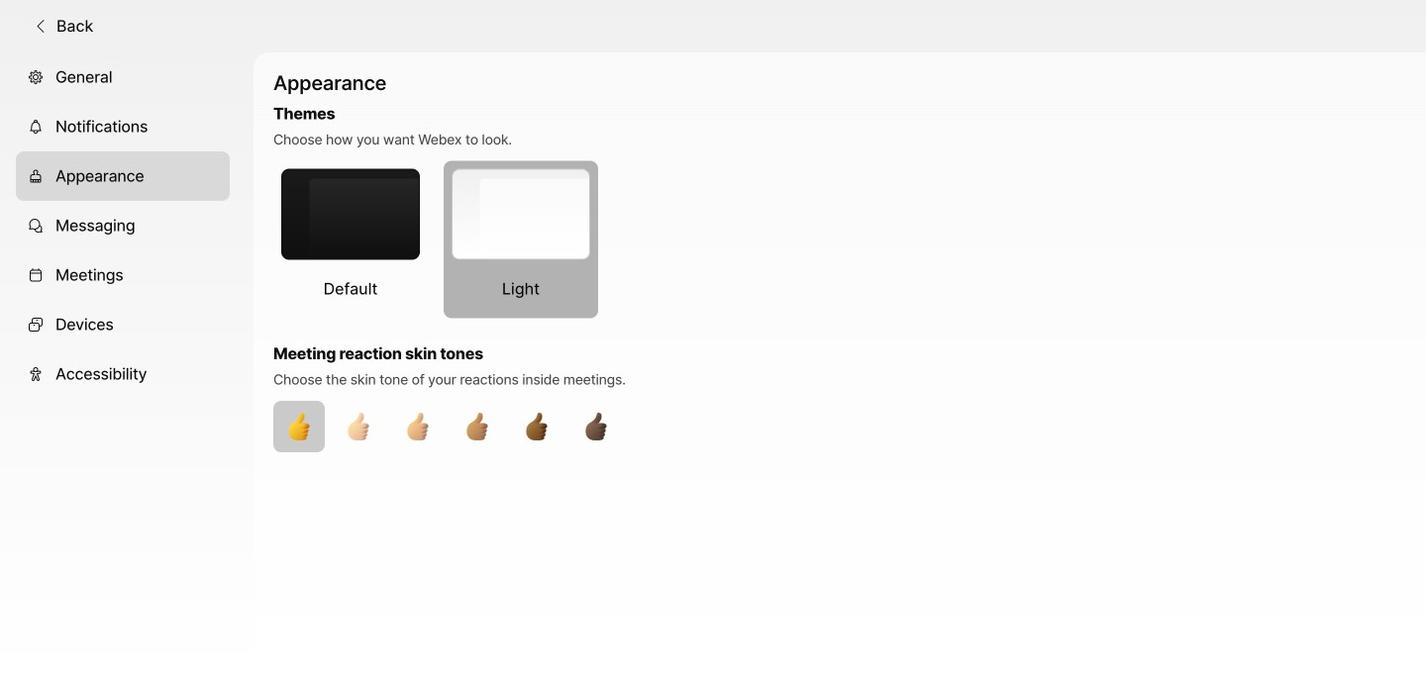 Task type: locate. For each thing, give the bounding box(es) containing it.
accessibility tab
[[16, 349, 230, 399]]

devices tab
[[16, 300, 230, 349]]

skin tone picker toolbar
[[273, 401, 1167, 453]]

notifications tab
[[16, 102, 230, 151]]

appearance tab
[[16, 151, 230, 201]]



Task type: vqa. For each thing, say whether or not it's contained in the screenshot.
WEBEX tab list
no



Task type: describe. For each thing, give the bounding box(es) containing it.
general tab
[[16, 52, 230, 102]]

settings navigation
[[0, 52, 254, 673]]

meetings tab
[[16, 250, 230, 300]]

messaging tab
[[16, 201, 230, 250]]



